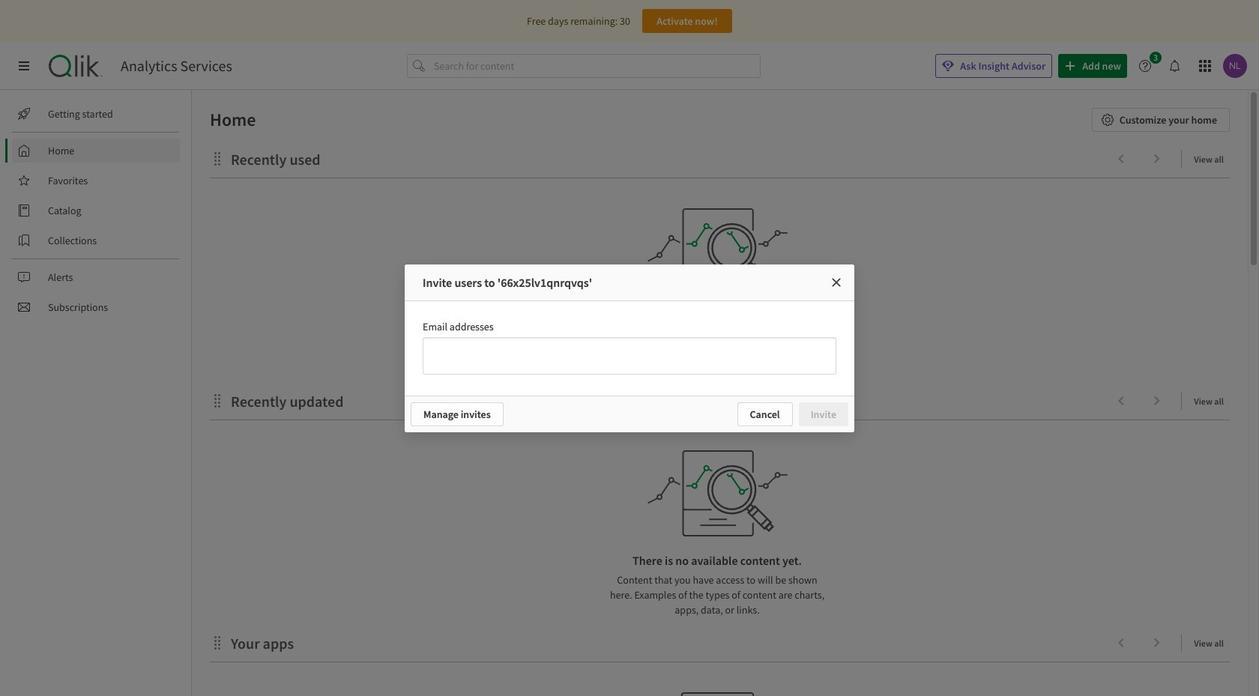 Task type: locate. For each thing, give the bounding box(es) containing it.
dialog
[[405, 264, 855, 432]]

main content
[[186, 90, 1259, 696]]

move collection image
[[210, 151, 225, 166], [210, 635, 225, 650]]

close sidebar menu image
[[18, 60, 30, 72]]

analytics services element
[[121, 57, 232, 75]]

navigation pane element
[[0, 96, 191, 325]]

move collection image
[[210, 393, 225, 408]]



Task type: describe. For each thing, give the bounding box(es) containing it.
0 vertical spatial move collection image
[[210, 151, 225, 166]]

1 vertical spatial move collection image
[[210, 635, 225, 650]]



Task type: vqa. For each thing, say whether or not it's contained in the screenshot.
Navigation pane element
yes



